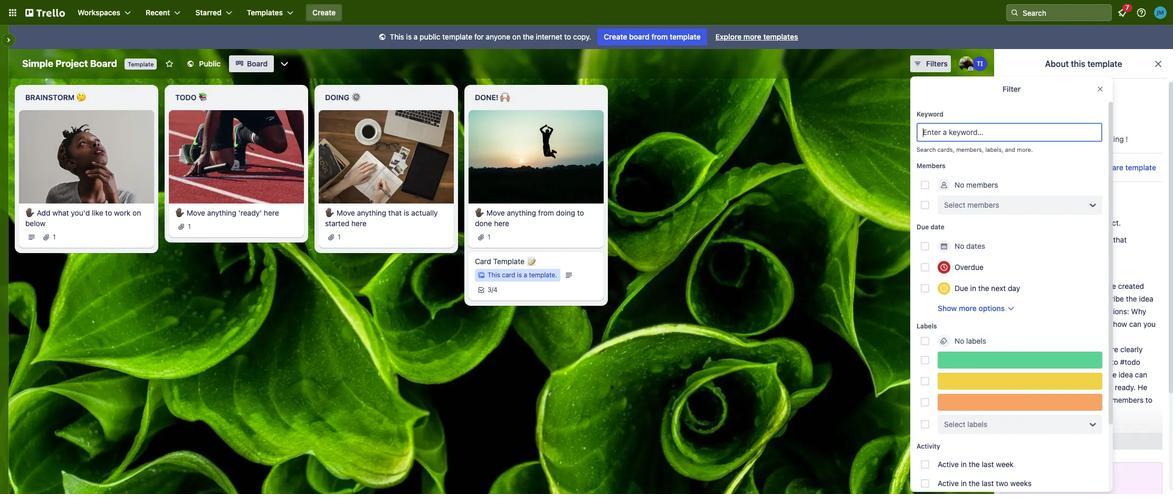 Task type: locate. For each thing, give the bounding box(es) containing it.
select up date
[[944, 201, 966, 210]]

todo 📚 down public button at left
[[175, 93, 208, 102]]

📚 left once in the right of the page
[[1041, 345, 1050, 354]]

active for active in the last week
[[938, 460, 959, 469]]

to right wish
[[1049, 320, 1056, 329]]

here inside the ✋🏿 move anything that is actually started here
[[351, 219, 367, 228]]

0 horizontal spatial templates
[[763, 32, 798, 41]]

close popover image
[[1096, 85, 1105, 93]]

on right the work
[[133, 208, 141, 217]]

select members
[[944, 201, 1000, 210]]

0 vertical spatial that
[[388, 208, 402, 217]]

here.
[[1018, 295, 1035, 303]]

to left #todo
[[1112, 358, 1118, 367]]

two
[[996, 479, 1009, 488]]

TODO 📚 text field
[[169, 89, 304, 106]]

2 active from the top
[[938, 479, 959, 488]]

2 vertical spatial no
[[955, 337, 965, 346]]

that left actually
[[388, 208, 402, 217]]

anything inside the ✋🏿 move anything that is actually started here
[[357, 208, 386, 217]]

do
[[1058, 320, 1067, 329], [1018, 333, 1026, 342]]

✋🏿 add what you'd like to work on below link
[[25, 208, 148, 229]]

activity
[[917, 443, 941, 451]]

members down no members
[[968, 201, 1000, 210]]

1 vertical spatial todo 📚
[[1018, 345, 1050, 354]]

0 horizontal spatial move
[[187, 208, 205, 217]]

show down ongoing
[[1069, 437, 1088, 446]]

are up describe
[[1106, 282, 1116, 291]]

simple up each
[[1005, 219, 1028, 227]]

board inside "text field"
[[90, 58, 117, 69]]

can up he
[[1135, 371, 1148, 380]]

0 horizontal spatial move
[[1018, 383, 1036, 392]]

1 horizontal spatial from
[[652, 32, 668, 41]]

doing inside doing ⚙️ : ongoing done! 🙌🏽 : finished
[[1018, 421, 1042, 430]]

✋🏿 for ✋🏿 add what you'd like to work on below
[[25, 208, 35, 217]]

✋🏿 move anything from doing to done here link
[[475, 208, 597, 229]]

1 horizontal spatial do
[[1058, 320, 1067, 329]]

0 horizontal spatial simple
[[22, 58, 53, 69]]

done!
[[475, 93, 499, 102], [1018, 434, 1041, 443]]

members down ready.
[[1112, 396, 1144, 405]]

0 vertical spatial from
[[652, 32, 668, 41]]

✋🏿 for ✋🏿 move anything from doing to done here
[[475, 208, 485, 217]]

in for active in the last week
[[961, 460, 967, 469]]

board right project
[[90, 58, 117, 69]]

no up select members on the right
[[955, 181, 965, 189]]

1 ✋🏿 from the left
[[25, 208, 35, 217]]

✋🏿 move anything 'ready' here
[[175, 208, 279, 217]]

2 horizontal spatial more
[[1090, 437, 1108, 446]]

1 horizontal spatial todo
[[1018, 345, 1039, 354]]

0 vertical spatial on
[[512, 32, 521, 41]]

2 ✋🏿 from the left
[[175, 208, 185, 217]]

is right card
[[517, 271, 522, 279]]

for right the bit
[[1080, 396, 1090, 405]]

customize views image
[[279, 59, 290, 69]]

1 vertical spatial last
[[982, 479, 994, 488]]

0 horizontal spatial brainstorm
[[25, 93, 75, 102]]

0 vertical spatial 📚
[[198, 93, 208, 102]]

0 vertical spatial todo 📚
[[175, 93, 208, 102]]

here,
[[1041, 371, 1059, 380]]

card
[[502, 271, 515, 279]]

: left finished
[[1053, 434, 1055, 443]]

3 anything from the left
[[507, 208, 536, 217]]

filters button
[[911, 55, 951, 72]]

: inside : ideas are created here. here people can describe the idea following three simple questions: why you wish to do it, what it is, how can you do it.
[[1081, 282, 1083, 291]]

board for create
[[629, 32, 650, 41]]

1 horizontal spatial board
[[1030, 219, 1050, 227]]

internet
[[536, 32, 562, 41]]

you up it.
[[1018, 320, 1030, 329]]

templates right explore
[[763, 32, 798, 41]]

started
[[325, 219, 349, 228]]

0 vertical spatial move
[[1091, 358, 1110, 367]]

board inside create board from template link
[[629, 32, 650, 41]]

on right the 'start'
[[1078, 219, 1087, 227]]

1 horizontal spatial 🙌🏽
[[1043, 434, 1053, 443]]

no down show more options
[[955, 337, 965, 346]]

1 vertical spatial simple
[[1005, 219, 1028, 227]]

1 vertical spatial in
[[961, 460, 967, 469]]

last left two
[[982, 479, 994, 488]]

members inside : once the ideas are clearly defined, the task can move to #todo stage. here, the owner of the idea can move to #doing once s/he is ready. he can also wait a bit for other members to join.
[[1112, 396, 1144, 405]]

is inside : once the ideas are clearly defined, the task can move to #todo stage. here, the owner of the idea can move to #doing once s/he is ready. he can also wait a bit for other members to join.
[[1108, 383, 1113, 392]]

0 vertical spatial this
[[390, 32, 404, 41]]

more.
[[1017, 146, 1033, 153]]

last for two
[[982, 479, 994, 488]]

a left the bit
[[1064, 396, 1068, 405]]

can up owner
[[1077, 358, 1089, 367]]

1 down started on the left of page
[[338, 233, 341, 241]]

0 horizontal spatial 🙌🏽
[[500, 93, 510, 102]]

0 vertical spatial do
[[1058, 320, 1067, 329]]

✋🏿 inside the ✋🏿 move anything that is actually started here
[[325, 208, 335, 217]]

0 horizontal spatial todo 📚
[[175, 93, 208, 102]]

0 vertical spatial show
[[938, 304, 957, 313]]

:
[[1081, 282, 1083, 291], [1050, 345, 1053, 354], [1054, 421, 1056, 430], [1053, 434, 1055, 443]]

@dmugisha
[[1037, 120, 1077, 129]]

template
[[128, 61, 154, 68], [493, 257, 525, 266]]

this card is a template.
[[488, 271, 557, 279]]

1 vertical spatial for
[[1080, 396, 1090, 405]]

select up active in the last week
[[944, 420, 966, 429]]

🤔 inside "brainstorm 🤔" text box
[[76, 93, 86, 102]]

more right finished
[[1090, 437, 1108, 446]]

brainstorm 🤔 down board name "text field"
[[25, 93, 86, 102]]

create inside "button"
[[312, 8, 336, 17]]

you down why
[[1144, 320, 1156, 329]]

0 horizontal spatial create
[[312, 8, 336, 17]]

0 vertical spatial select
[[944, 201, 966, 210]]

template up card
[[493, 257, 525, 266]]

🤔
[[76, 93, 86, 102], [1070, 282, 1079, 291]]

0 horizontal spatial due
[[917, 223, 929, 231]]

search
[[917, 146, 936, 153]]

1 anything from the left
[[207, 208, 236, 217]]

2 you from the left
[[1144, 320, 1156, 329]]

is inside the ✋🏿 move anything that is actually started here
[[404, 208, 409, 217]]

✋🏿 for ✋🏿 move anything that is actually started here
[[325, 208, 335, 217]]

2 no from the top
[[955, 242, 965, 251]]

0 vertical spatial idea
[[1139, 295, 1154, 303]]

1 vertical spatial board
[[1030, 219, 1050, 227]]

he
[[1138, 383, 1148, 392]]

!
[[1126, 135, 1128, 144]]

due in the next day
[[955, 284, 1020, 293]]

2 horizontal spatial move
[[487, 208, 505, 217]]

can
[[1036, 235, 1048, 244], [1080, 295, 1093, 303], [1129, 320, 1142, 329], [1077, 358, 1089, 367], [1135, 371, 1148, 380], [1018, 396, 1030, 405]]

from
[[652, 32, 668, 41], [538, 208, 554, 217]]

1 vertical spatial brainstorm
[[1018, 282, 1068, 291]]

1 vertical spatial labels
[[968, 420, 988, 429]]

here inside "✋🏿 move anything from doing to done here"
[[494, 219, 509, 228]]

idea up ready.
[[1119, 371, 1133, 380]]

ideas inside each list can hold items (cards) that represent ideas or tasks.
[[1040, 246, 1058, 255]]

3 no from the top
[[955, 337, 965, 346]]

: left ideas
[[1081, 282, 1083, 291]]

⚙️ for doing ⚙️
[[351, 93, 361, 102]]

1 horizontal spatial templates
[[1044, 475, 1084, 484]]

in up show more options
[[970, 284, 976, 293]]

no dates
[[955, 242, 985, 251]]

1 vertical spatial done!
[[1018, 434, 1041, 443]]

doing for doing ⚙️ : ongoing done! 🙌🏽 : finished
[[1018, 421, 1042, 430]]

can inside each list can hold items (cards) that represent ideas or tasks.
[[1036, 235, 1048, 244]]

to right like
[[105, 208, 112, 217]]

brainstorm up 'here'
[[1018, 282, 1068, 291]]

0 horizontal spatial ideas
[[1040, 246, 1058, 255]]

template up close popover icon
[[1088, 59, 1122, 69]]

1 select from the top
[[944, 201, 966, 210]]

this left card
[[488, 271, 500, 279]]

show up no labels
[[938, 304, 957, 313]]

what
[[52, 208, 69, 217]]

0 horizontal spatial doing
[[325, 93, 349, 102]]

1 horizontal spatial 📚
[[1041, 345, 1050, 354]]

board right filter on the right of the page
[[1022, 90, 1046, 99]]

2 vertical spatial in
[[961, 479, 967, 488]]

simple
[[22, 58, 53, 69], [1005, 219, 1028, 227]]

1 for ✋🏿 move anything that is actually started here
[[338, 233, 341, 241]]

is
[[406, 32, 412, 41], [1081, 135, 1086, 144], [404, 208, 409, 217], [517, 271, 522, 279], [1108, 383, 1113, 392]]

template inside button
[[1126, 163, 1156, 172]]

1 vertical spatial on
[[133, 208, 141, 217]]

to inside "✋🏿 move anything from doing to done here"
[[577, 208, 584, 217]]

in down active in the last week
[[961, 479, 967, 488]]

in
[[970, 284, 976, 293], [961, 460, 967, 469], [961, 479, 967, 488]]

in up "active in the last two weeks"
[[961, 460, 967, 469]]

color: orange, title: none element
[[938, 394, 1103, 411]]

0 vertical spatial simple
[[22, 58, 53, 69]]

📚 down public button at left
[[198, 93, 208, 102]]

brainstorm 🤔 inside text box
[[25, 93, 86, 102]]

2 vertical spatial on
[[1078, 219, 1087, 227]]

the up "active in the last two weeks"
[[969, 460, 980, 469]]

4 ✋🏿 from the left
[[475, 208, 485, 217]]

owner
[[1074, 371, 1095, 380]]

DONE! 🙌🏽 text field
[[469, 89, 604, 106]]

no left dates
[[955, 242, 965, 251]]

todo 📚 down it.
[[1018, 345, 1050, 354]]

1 vertical spatial 🙌🏽
[[1043, 434, 1053, 443]]

1 down done
[[488, 233, 491, 241]]

move up of
[[1091, 358, 1110, 367]]

show more options
[[938, 304, 1005, 313]]

here
[[1037, 295, 1053, 303]]

1 horizontal spatial this
[[488, 271, 500, 279]]

active down active in the last week
[[938, 479, 959, 488]]

🤔 down project
[[76, 93, 86, 102]]

1 vertical spatial from
[[538, 208, 554, 217]]

more for options
[[959, 304, 977, 313]]

1 horizontal spatial board
[[247, 59, 268, 68]]

jeremy miller (jeremymiller198) image
[[1154, 6, 1167, 19]]

board
[[90, 58, 117, 69], [247, 59, 268, 68], [1022, 90, 1046, 99]]

anything inside "✋🏿 move anything from doing to done here"
[[507, 208, 536, 217]]

due up show more options
[[955, 284, 968, 293]]

members for select members
[[968, 201, 1000, 210]]

0 horizontal spatial show
[[938, 304, 957, 313]]

can right "list"
[[1036, 235, 1048, 244]]

once
[[1073, 383, 1089, 392]]

1 horizontal spatial ideas
[[1088, 345, 1106, 354]]

Search field
[[1019, 5, 1112, 21]]

0 vertical spatial done!
[[475, 93, 499, 102]]

✋🏿
[[25, 208, 35, 217], [175, 208, 185, 217], [325, 208, 335, 217], [475, 208, 485, 217]]

1 horizontal spatial ⚙️
[[1044, 421, 1054, 430]]

card template 📝
[[475, 257, 536, 266]]

doing ⚙️
[[325, 93, 361, 102]]

1 vertical spatial 🤔
[[1070, 282, 1079, 291]]

1 last from the top
[[982, 460, 994, 469]]

why
[[1131, 307, 1147, 316]]

ideas down the it
[[1088, 345, 1106, 354]]

labels
[[967, 337, 986, 346], [968, 420, 988, 429]]

📝
[[527, 257, 536, 266]]

1 down "✋🏿 move anything 'ready' here"
[[188, 223, 191, 230]]

labels down show more options button
[[967, 337, 986, 346]]

0 vertical spatial no
[[955, 181, 965, 189]]

anything for 'ready'
[[207, 208, 236, 217]]

here right 'ready'
[[264, 208, 279, 217]]

🙌🏽 inside doing ⚙️ : ongoing done! 🙌🏽 : finished
[[1043, 434, 1053, 443]]

0 horizontal spatial on
[[133, 208, 141, 217]]

todo up "defined,"
[[1018, 345, 1039, 354]]

the down created
[[1126, 295, 1137, 303]]

no for no labels
[[955, 337, 965, 346]]

⚙️ inside text field
[[351, 93, 361, 102]]

is left actually
[[404, 208, 409, 217]]

0 vertical spatial active
[[938, 460, 959, 469]]

0 horizontal spatial todo
[[175, 93, 197, 102]]

1 move from the left
[[187, 208, 205, 217]]

move for ✋🏿 move anything 'ready' here
[[187, 208, 205, 217]]

move
[[1091, 358, 1110, 367], [1018, 383, 1036, 392]]

2 horizontal spatial here
[[494, 219, 509, 228]]

last
[[982, 460, 994, 469], [982, 479, 994, 488]]

no
[[955, 181, 965, 189], [955, 242, 965, 251], [955, 337, 965, 346]]

are left clearly
[[1108, 345, 1119, 354]]

⚙️ inside doing ⚙️ : ongoing done! 🙌🏽 : finished
[[1044, 421, 1054, 430]]

this member is an admin of this board. image
[[969, 67, 973, 71]]

ideas down hold
[[1040, 246, 1058, 255]]

7 notifications image
[[1116, 6, 1129, 19]]

0 vertical spatial for
[[474, 32, 484, 41]]

doing
[[556, 208, 575, 217]]

the
[[523, 32, 534, 41], [978, 284, 989, 293], [1126, 295, 1137, 303], [1075, 345, 1086, 354], [1048, 358, 1059, 367], [1061, 371, 1072, 380], [1106, 371, 1117, 380], [969, 460, 980, 469], [969, 479, 980, 488]]

brainstorm down board name "text field"
[[25, 93, 75, 102]]

board for simple
[[1030, 219, 1050, 227]]

idea up why
[[1139, 295, 1154, 303]]

1 horizontal spatial brainstorm
[[1018, 282, 1068, 291]]

0 horizontal spatial do
[[1018, 333, 1026, 342]]

✋🏿 inside ✋🏿 move anything 'ready' here link
[[175, 208, 185, 217]]

1 horizontal spatial anything
[[357, 208, 386, 217]]

card
[[475, 257, 491, 266]]

1 horizontal spatial doing
[[1018, 421, 1042, 430]]

🤔 up people at the bottom right of page
[[1070, 282, 1079, 291]]

due left date
[[917, 223, 929, 231]]

0 horizontal spatial this
[[390, 32, 404, 41]]

on right anyone
[[512, 32, 521, 41]]

move inside "✋🏿 move anything from doing to done here"
[[487, 208, 505, 217]]

starred
[[195, 8, 222, 17]]

is right s/he
[[1108, 383, 1113, 392]]

0 horizontal spatial more
[[744, 32, 762, 41]]

members up select members on the right
[[967, 181, 998, 189]]

a down 📝
[[524, 271, 527, 279]]

: inside : once the ideas are clearly defined, the task can move to #todo stage. here, the owner of the idea can move to #doing once s/he is ready. he can also wait a bit for other members to join.
[[1050, 345, 1053, 354]]

1 vertical spatial doing
[[1018, 421, 1042, 430]]

0 vertical spatial in
[[970, 284, 976, 293]]

done! inside text field
[[475, 93, 499, 102]]

starred button
[[189, 4, 238, 21]]

1 vertical spatial more
[[959, 304, 977, 313]]

doing inside text field
[[325, 93, 349, 102]]

todo 📚
[[175, 93, 208, 102], [1018, 345, 1050, 354]]

0 vertical spatial brainstorm 🤔
[[25, 93, 86, 102]]

0 vertical spatial members
[[967, 181, 998, 189]]

here
[[264, 208, 279, 217], [351, 219, 367, 228], [494, 219, 509, 228]]

for
[[474, 32, 484, 41], [1080, 396, 1090, 405]]

color: yellow, title: none element
[[938, 373, 1103, 390]]

1 down what
[[53, 233, 56, 241]]

todo 📚 inside text box
[[175, 93, 208, 102]]

1 horizontal spatial show
[[1069, 437, 1088, 446]]

1 you from the left
[[1018, 320, 1030, 329]]

members
[[967, 181, 998, 189], [968, 201, 1000, 210], [1112, 396, 1144, 405]]

that inside each list can hold items (cards) that represent ideas or tasks.
[[1114, 235, 1127, 244]]

no for no dates
[[955, 242, 965, 251]]

labels up active in the last week
[[968, 420, 988, 429]]

1 active from the top
[[938, 460, 959, 469]]

0 horizontal spatial board
[[90, 58, 117, 69]]

1 horizontal spatial that
[[1114, 235, 1127, 244]]

✋🏿 inside "✋🏿 move anything from doing to done here"
[[475, 208, 485, 217]]

simple inside board name "text field"
[[22, 58, 53, 69]]

move inside the ✋🏿 move anything that is actually started here
[[337, 208, 355, 217]]

1 horizontal spatial idea
[[1139, 295, 1154, 303]]

star or unstar board image
[[165, 60, 174, 68]]

the up here,
[[1048, 358, 1059, 367]]

represent
[[1005, 246, 1038, 255]]

1 horizontal spatial due
[[955, 284, 968, 293]]

from inside "✋🏿 move anything from doing to done here"
[[538, 208, 554, 217]]

todo down public button at left
[[175, 93, 197, 102]]

that down project.
[[1114, 235, 1127, 244]]

3 ✋🏿 from the left
[[325, 208, 335, 217]]

brainstorm 🤔 up 'here'
[[1018, 282, 1079, 291]]

0 vertical spatial 🤔
[[76, 93, 86, 102]]

0 vertical spatial are
[[1106, 282, 1116, 291]]

(cards)
[[1087, 235, 1112, 244]]

0 horizontal spatial template
[[128, 61, 154, 68]]

2 vertical spatial members
[[1112, 396, 1144, 405]]

2 select from the top
[[944, 420, 966, 429]]

1 vertical spatial no
[[955, 242, 965, 251]]

color: green, title: none element
[[938, 352, 1103, 369]]

: left once in the right of the page
[[1050, 345, 1053, 354]]

more left "options"
[[959, 304, 977, 313]]

select
[[944, 201, 966, 210], [944, 420, 966, 429]]

1 vertical spatial idea
[[1119, 371, 1133, 380]]

labels
[[917, 322, 937, 330]]

0 horizontal spatial here
[[264, 208, 279, 217]]

1 horizontal spatial simple
[[1005, 219, 1028, 227]]

idea inside : once the ideas are clearly defined, the task can move to #todo stage. here, the owner of the idea can move to #doing once s/he is ready. he can also wait a bit for other members to join.
[[1119, 371, 1133, 380]]

active down "activity"
[[938, 460, 959, 469]]

explore more templates link
[[709, 29, 805, 45]]

public
[[199, 59, 221, 68]]

move down stage.
[[1018, 383, 1036, 392]]

✋🏿 inside '✋🏿 add what you'd like to work on below'
[[25, 208, 35, 217]]

here right started on the left of page
[[351, 219, 367, 228]]

0 horizontal spatial done!
[[475, 93, 499, 102]]

the left next
[[978, 284, 989, 293]]

1 horizontal spatial you
[[1144, 320, 1156, 329]]

that
[[388, 208, 402, 217], [1114, 235, 1127, 244]]

do left it,
[[1058, 320, 1067, 329]]

related
[[1012, 475, 1042, 484]]

1 vertical spatial select
[[944, 420, 966, 429]]

last left week
[[982, 460, 994, 469]]

create for create board from template
[[604, 32, 627, 41]]

select for select labels
[[944, 420, 966, 429]]

2 last from the top
[[982, 479, 994, 488]]

here right done
[[494, 219, 509, 228]]

1 vertical spatial that
[[1114, 235, 1127, 244]]

2 anything from the left
[[357, 208, 386, 217]]

the left 'internet'
[[523, 32, 534, 41]]

simple board to start on a project.
[[1005, 219, 1121, 227]]

tasks.
[[1069, 246, 1089, 255]]

the down active in the last week
[[969, 479, 980, 488]]

1 horizontal spatial for
[[1080, 396, 1090, 405]]

to right 'doing'
[[577, 208, 584, 217]]

board
[[629, 32, 650, 41], [1030, 219, 1050, 227]]

0 vertical spatial last
[[982, 460, 994, 469]]

this right sm icon
[[390, 32, 404, 41]]

2 move from the left
[[337, 208, 355, 217]]

1 no from the top
[[955, 181, 965, 189]]

overdue
[[955, 263, 984, 272]]

1 horizontal spatial template
[[493, 257, 525, 266]]

it
[[1097, 320, 1102, 329]]

simple for simple project board
[[22, 58, 53, 69]]

each list can hold items (cards) that represent ideas or tasks.
[[1005, 235, 1127, 255]]

people
[[1055, 295, 1078, 303]]

1 vertical spatial are
[[1108, 345, 1119, 354]]

on inside '✋🏿 add what you'd like to work on below'
[[133, 208, 141, 217]]

that inside the ✋🏿 move anything that is actually started here
[[388, 208, 402, 217]]

3 move from the left
[[487, 208, 505, 217]]

DOING ⚙️ text field
[[319, 89, 454, 106]]



Task type: vqa. For each thing, say whether or not it's contained in the screenshot.
primary element
yes



Task type: describe. For each thing, give the bounding box(es) containing it.
🙌🏽 inside text field
[[500, 93, 510, 102]]

template.
[[529, 271, 557, 279]]

3
[[488, 286, 492, 294]]

wish
[[1032, 320, 1047, 329]]

explore
[[716, 32, 742, 41]]

hold
[[1050, 235, 1065, 244]]

board for board
[[247, 59, 268, 68]]

for inside : once the ideas are clearly defined, the task can move to #todo stage. here, the owner of the idea can move to #doing once s/he is ready. he can also wait a bit for other members to join.
[[1080, 396, 1090, 405]]

share
[[1103, 163, 1124, 172]]

you'd
[[71, 208, 90, 217]]

📚 inside text box
[[198, 93, 208, 102]]

stage.
[[1018, 371, 1039, 380]]

select for select members
[[944, 201, 966, 210]]

#todo
[[1120, 358, 1141, 367]]

everything
[[1088, 135, 1124, 144]]

keyword
[[917, 110, 944, 118]]

ideas inside : once the ideas are clearly defined, the task can move to #todo stage. here, the owner of the idea can move to #doing once s/he is ready. he can also wait a bit for other members to join.
[[1088, 345, 1106, 354]]

to down he
[[1146, 396, 1153, 405]]

share template button
[[1089, 162, 1156, 173]]

board admins
[[1022, 90, 1077, 99]]

copy.
[[573, 32, 591, 41]]

public button
[[180, 55, 227, 72]]

no members
[[955, 181, 998, 189]]

2 horizontal spatial on
[[1078, 219, 1087, 227]]

and
[[1005, 146, 1016, 153]]

to left copy.
[[564, 32, 571, 41]]

✋🏿 move anything 'ready' here link
[[175, 208, 298, 218]]

0 vertical spatial template
[[128, 61, 154, 68]]

1 vertical spatial move
[[1018, 383, 1036, 392]]

questions:
[[1094, 307, 1129, 316]]

bit
[[1070, 396, 1078, 405]]

search image
[[1011, 8, 1019, 17]]

workspaces
[[78, 8, 120, 17]]

active in the last two weeks
[[938, 479, 1032, 488]]

1 horizontal spatial 🤔
[[1070, 282, 1079, 291]]

dates
[[967, 242, 985, 251]]

done
[[475, 219, 492, 228]]

the inside : ideas are created here. here people can describe the idea following three simple questions: why you wish to do it, what it is, how can you do it.
[[1126, 295, 1137, 303]]

'ready'
[[238, 208, 262, 217]]

clearly
[[1121, 345, 1143, 354]]

is left everything
[[1081, 135, 1086, 144]]

cards,
[[938, 146, 955, 153]]

members
[[917, 162, 946, 170]]

on for anyone
[[512, 32, 521, 41]]

this for this is a public template for anyone on the internet to copy.
[[390, 32, 404, 41]]

a left project.
[[1089, 219, 1093, 227]]

active in the last week
[[938, 460, 1014, 469]]

active for active in the last two weeks
[[938, 479, 959, 488]]

doing for doing ⚙️
[[325, 93, 349, 102]]

1 horizontal spatial brainstorm 🤔
[[1018, 282, 1079, 291]]

open information menu image
[[1136, 7, 1147, 18]]

other
[[1092, 396, 1110, 405]]

about this template
[[1045, 59, 1122, 69]]

1 vertical spatial 📚
[[1041, 345, 1050, 354]]

BRAINSTORM 🤔 text field
[[19, 89, 154, 106]]

are inside : ideas are created here. here people can describe the idea following three simple questions: why you wish to do it, what it is, how can you do it.
[[1106, 282, 1116, 291]]

move for ✋🏿 move anything that is actually started here
[[337, 208, 355, 217]]

what
[[1077, 320, 1095, 329]]

1 vertical spatial template
[[493, 257, 525, 266]]

in for due in the next day
[[970, 284, 976, 293]]

this for this card is a template.
[[488, 271, 500, 279]]

Enter a keyword… text field
[[917, 123, 1103, 142]]

/
[[492, 286, 493, 294]]

admins
[[1048, 90, 1077, 99]]

1 vertical spatial todo
[[1018, 345, 1039, 354]]

add
[[37, 208, 50, 217]]

todo inside text box
[[175, 93, 197, 102]]

show for show more options
[[938, 304, 957, 313]]

: ideas are created here. here people can describe the idea following three simple questions: why you wish to do it, what it is, how can you do it.
[[1018, 282, 1156, 342]]

primary element
[[0, 0, 1173, 25]]

the right of
[[1106, 371, 1117, 380]]

once
[[1055, 345, 1073, 354]]

1 vertical spatial do
[[1018, 333, 1026, 342]]

to left the 'start'
[[1052, 219, 1059, 227]]

anything for from
[[507, 208, 536, 217]]

✋🏿 add what you'd like to work on below
[[25, 208, 141, 228]]

show more button
[[1001, 433, 1163, 450]]

ready.
[[1115, 383, 1136, 392]]

board link
[[229, 55, 274, 72]]

the down task
[[1061, 371, 1072, 380]]

created
[[1118, 282, 1144, 291]]

3 / 4
[[488, 286, 498, 294]]

due date
[[917, 223, 945, 231]]

template right public
[[442, 32, 472, 41]]

the right once in the right of the page
[[1075, 345, 1086, 354]]

is left public
[[406, 32, 412, 41]]

anything for that
[[357, 208, 386, 217]]

show for show more
[[1069, 437, 1088, 446]]

also
[[1032, 396, 1046, 405]]

share template
[[1103, 163, 1156, 172]]

it,
[[1069, 320, 1075, 329]]

1 for ✋🏿 move anything from doing to done here
[[488, 233, 491, 241]]

simple project board
[[22, 58, 117, 69]]

related templates
[[1012, 475, 1084, 484]]

a inside : once the ideas are clearly defined, the task can move to #todo stage. here, the owner of the idea can move to #doing once s/he is ready. he can also wait a bit for other members to join.
[[1064, 396, 1068, 405]]

here for ✋🏿 move anything that is actually started here
[[351, 219, 367, 228]]

finished
[[1057, 434, 1085, 443]]

1 horizontal spatial move
[[1091, 358, 1110, 367]]

are inside : once the ideas are clearly defined, the task can move to #todo stage. here, the owner of the idea can move to #doing once s/he is ready. he can also wait a bit for other members to join.
[[1108, 345, 1119, 354]]

template left explore
[[670, 32, 701, 41]]

consistency is everything !
[[1037, 135, 1128, 144]]

a left public
[[414, 32, 418, 41]]

dmugisha (dmugisha) image
[[959, 56, 974, 71]]

move for ✋🏿 move anything from doing to done here
[[487, 208, 505, 217]]

it.
[[1028, 333, 1035, 342]]

actually
[[411, 208, 438, 217]]

wait
[[1048, 396, 1062, 405]]

⚙️ for doing ⚙️ : ongoing done! 🙌🏽 : finished
[[1044, 421, 1054, 430]]

in for active in the last two weeks
[[961, 479, 967, 488]]

show more options button
[[938, 303, 1016, 314]]

1 for ✋🏿 move anything 'ready' here
[[188, 223, 191, 230]]

done! inside doing ⚙️ : ongoing done! 🙌🏽 : finished
[[1018, 434, 1041, 443]]

back to home image
[[25, 4, 65, 21]]

due for due in the next day
[[955, 284, 968, 293]]

to inside '✋🏿 add what you'd like to work on below'
[[105, 208, 112, 217]]

here for ✋🏿 move anything from doing to done here
[[494, 219, 509, 228]]

items
[[1067, 235, 1085, 244]]

more for templates
[[744, 32, 762, 41]]

board for board admins
[[1022, 90, 1046, 99]]

trello inspiration (inspiringtaco) image
[[973, 56, 988, 71]]

idea inside : ideas are created here. here people can describe the idea following three simple questions: why you wish to do it, what it is, how can you do it.
[[1139, 295, 1154, 303]]

due for due date
[[917, 223, 929, 231]]

labels for no labels
[[967, 337, 986, 346]]

#doing
[[1047, 383, 1071, 392]]

options
[[979, 304, 1005, 313]]

0 vertical spatial templates
[[763, 32, 798, 41]]

search cards, members, labels, and more.
[[917, 146, 1033, 153]]

sm image
[[377, 32, 388, 43]]

anyone
[[486, 32, 510, 41]]

dmugisha (dmugisha) image
[[1004, 110, 1030, 136]]

next
[[991, 284, 1006, 293]]

filters
[[926, 59, 948, 68]]

recent
[[146, 8, 170, 17]]

brainstorm inside text box
[[25, 93, 75, 102]]

no for no members
[[955, 181, 965, 189]]

last for week
[[982, 460, 994, 469]]

public
[[420, 32, 440, 41]]

members for no members
[[967, 181, 998, 189]]

consistency
[[1037, 135, 1079, 144]]

can down why
[[1129, 320, 1142, 329]]

recent button
[[139, 4, 187, 21]]

done! 🙌🏽
[[475, 93, 510, 102]]

to inside : ideas are created here. here people can describe the idea following three simple questions: why you wish to do it, what it is, how can you do it.
[[1049, 320, 1056, 329]]

create for create
[[312, 8, 336, 17]]

: once the ideas are clearly defined, the task can move to #todo stage. here, the owner of the idea can move to #doing once s/he is ready. he can also wait a bit for other members to join.
[[1018, 345, 1153, 418]]

4
[[493, 286, 498, 294]]

labels for select labels
[[968, 420, 988, 429]]

on for work
[[133, 208, 141, 217]]

: left ongoing
[[1054, 421, 1056, 430]]

Board name text field
[[17, 55, 122, 72]]

about
[[1045, 59, 1069, 69]]

work
[[114, 208, 131, 217]]

members,
[[956, 146, 984, 153]]

this is a public template for anyone on the internet to copy.
[[390, 32, 591, 41]]

weeks
[[1011, 479, 1032, 488]]

list
[[1024, 235, 1034, 244]]

can up simple
[[1080, 295, 1093, 303]]

1 horizontal spatial todo 📚
[[1018, 345, 1050, 354]]

to up also
[[1038, 383, 1045, 392]]

this
[[1071, 59, 1086, 69]]

can up join.
[[1018, 396, 1030, 405]]

templates button
[[241, 4, 300, 21]]

task
[[1061, 358, 1075, 367]]

simple for simple board to start on a project.
[[1005, 219, 1028, 227]]

describe
[[1095, 295, 1124, 303]]

0 horizontal spatial for
[[474, 32, 484, 41]]

✋🏿 for ✋🏿 move anything 'ready' here
[[175, 208, 185, 217]]



